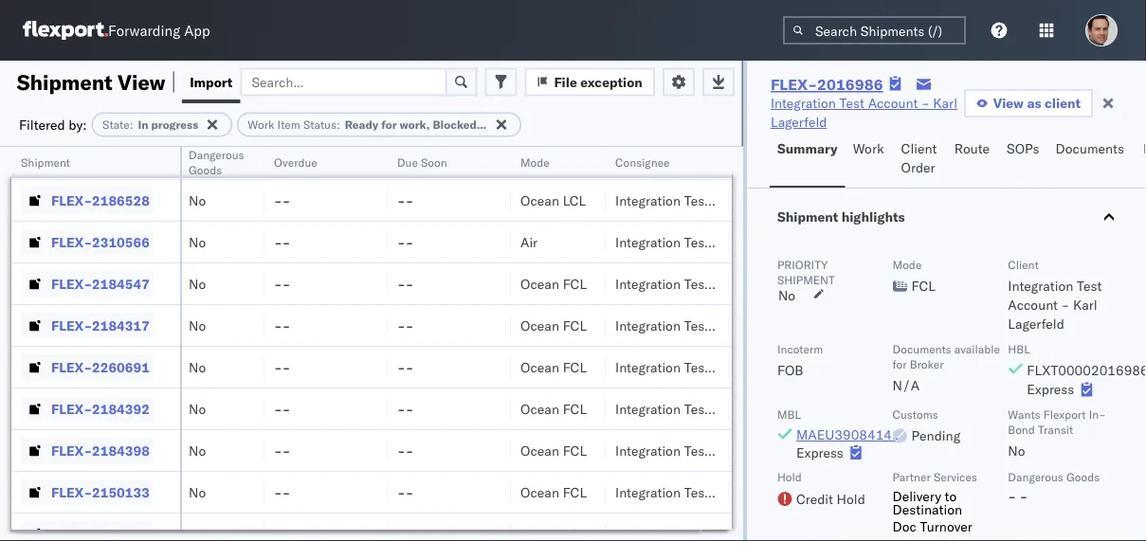 Task type: locate. For each thing, give the bounding box(es) containing it.
hold
[[777, 470, 802, 484], [837, 491, 865, 507]]

integration test account - karl lagerfeld link
[[771, 94, 964, 132]]

0 vertical spatial documents
[[1056, 140, 1124, 157]]

import button
[[182, 61, 240, 103]]

client inside button
[[901, 140, 937, 157]]

0 horizontal spatial test
[[684, 484, 709, 501]]

0 horizontal spatial in
[[138, 118, 148, 132]]

2 vertical spatial account
[[713, 484, 763, 501]]

flex-2184317 button
[[21, 312, 153, 339]]

shipment down filtered at left
[[21, 155, 70, 169]]

goods
[[189, 163, 222, 177], [1067, 470, 1100, 484]]

goods inside the dangerous goods
[[189, 163, 222, 177]]

destination
[[893, 501, 962, 518]]

flex- down flex-2186528 button
[[51, 234, 92, 250]]

0 vertical spatial test
[[839, 95, 865, 111]]

2184392
[[92, 401, 150, 417]]

express
[[1027, 381, 1074, 398], [796, 444, 844, 461]]

1 horizontal spatial express
[[1027, 381, 1074, 398]]

1 vertical spatial test
[[1077, 278, 1102, 294]]

work for work
[[853, 140, 884, 157]]

documents inside the documents available for broker n/a
[[893, 342, 951, 356]]

flex-
[[771, 75, 817, 94], [51, 150, 92, 167], [51, 192, 92, 209], [51, 234, 92, 250], [51, 275, 92, 292], [51, 317, 92, 334], [51, 359, 92, 375], [51, 401, 92, 417], [51, 442, 92, 459], [51, 484, 92, 501]]

ocean fcl for 2184317
[[520, 317, 587, 334]]

2 horizontal spatial account
[[1008, 297, 1058, 313]]

mode button
[[511, 151, 587, 170]]

client for integration
[[1008, 257, 1039, 272]]

1 horizontal spatial karl
[[1073, 297, 1097, 313]]

1 horizontal spatial client
[[1008, 257, 1039, 272]]

client up order
[[901, 140, 937, 157]]

2 progress from the left
[[496, 118, 544, 132]]

1 vertical spatial hold
[[837, 491, 865, 507]]

in right blocked,
[[483, 118, 494, 132]]

dangerous inside dangerous goods - -
[[1008, 470, 1064, 484]]

no for flex-2184317
[[189, 317, 206, 334]]

hold up the credit
[[777, 470, 802, 484]]

flex-2184392 button
[[21, 396, 153, 422]]

0 vertical spatial work
[[248, 118, 274, 132]]

0 horizontal spatial integration
[[615, 484, 681, 501]]

0 horizontal spatial goods
[[189, 163, 222, 177]]

0 vertical spatial for
[[381, 118, 397, 132]]

1 ocean from the top
[[520, 192, 559, 209]]

0 horizontal spatial lagerfeld
[[771, 114, 827, 130]]

1 vertical spatial goods
[[1067, 470, 1100, 484]]

Search... text field
[[240, 68, 447, 96]]

dangerous goods button
[[179, 143, 257, 177]]

karl up "flxt00002016986"
[[1073, 297, 1097, 313]]

mode
[[520, 155, 550, 169], [893, 257, 922, 272]]

transit
[[1038, 422, 1073, 437]]

1 vertical spatial karl
[[1073, 297, 1097, 313]]

ocean for 2184317
[[520, 317, 559, 334]]

forwarding app link
[[23, 21, 210, 40]]

goods inside dangerous goods - -
[[1067, 470, 1100, 484]]

no down bond
[[1008, 443, 1025, 459]]

6 ocean from the top
[[520, 442, 559, 459]]

file
[[554, 73, 577, 90]]

1 vertical spatial express
[[796, 444, 844, 461]]

no right the 2184398
[[189, 442, 206, 459]]

work item status : ready for work, blocked, in progress
[[248, 118, 544, 132]]

to
[[945, 488, 957, 504]]

0 vertical spatial hold
[[777, 470, 802, 484]]

account down 2016986
[[868, 95, 918, 111]]

ocean for 2150133
[[520, 484, 559, 501]]

2 ocean fcl from the top
[[520, 317, 587, 334]]

work,
[[400, 118, 430, 132]]

2 air from the top
[[520, 234, 538, 250]]

air down ocean lcl
[[520, 234, 538, 250]]

shipment highlights button
[[747, 189, 1146, 246]]

1 horizontal spatial in
[[483, 118, 494, 132]]

1 : from the left
[[130, 118, 133, 132]]

1 vertical spatial client
[[1008, 257, 1039, 272]]

flex-2016986 link
[[771, 75, 883, 94]]

0 horizontal spatial dangerous
[[189, 147, 244, 162]]

mode up ocean lcl
[[520, 155, 550, 169]]

1 vertical spatial for
[[893, 357, 907, 371]]

flex- down shipment button
[[51, 192, 92, 209]]

work for work item status : ready for work, blocked, in progress
[[248, 118, 274, 132]]

0 vertical spatial client
[[901, 140, 937, 157]]

ocean for 2186528
[[520, 192, 559, 209]]

broker
[[910, 357, 944, 371]]

0 horizontal spatial client
[[901, 140, 937, 157]]

work down integration test account - karl lagerfeld link
[[853, 140, 884, 157]]

integration test account - karl lagerfeld
[[771, 95, 957, 130]]

flex- inside 'button'
[[51, 484, 92, 501]]

1 vertical spatial mode
[[893, 257, 922, 272]]

dangerous for dangerous goods - -
[[1008, 470, 1064, 484]]

no right the 2150133
[[189, 484, 206, 501]]

0 horizontal spatial express
[[796, 444, 844, 461]]

air up ocean lcl
[[520, 150, 538, 167]]

on
[[778, 484, 798, 501]]

test inside integration test account - karl lagerfeld
[[839, 95, 865, 111]]

2 horizontal spatial integration
[[1008, 278, 1073, 294]]

no right the 2260691
[[189, 359, 206, 375]]

1 vertical spatial integration
[[1008, 278, 1073, 294]]

5 ocean fcl from the top
[[520, 442, 587, 459]]

order
[[901, 159, 935, 176]]

as
[[1027, 95, 1041, 111]]

documents down "client"
[[1056, 140, 1124, 157]]

app
[[184, 21, 210, 39]]

account inside integration test account - karl lagerfeld
[[868, 95, 918, 111]]

client inside 'client integration test account - karl lagerfeld incoterm fob'
[[1008, 257, 1039, 272]]

2260691
[[92, 359, 150, 375]]

dangerous
[[189, 147, 244, 162], [1008, 470, 1064, 484]]

0 vertical spatial shipment
[[17, 69, 112, 95]]

4 ocean from the top
[[520, 359, 559, 375]]

2069495
[[92, 150, 150, 167]]

1 vertical spatial documents
[[893, 342, 951, 356]]

1 horizontal spatial hold
[[837, 491, 865, 507]]

karl
[[933, 95, 957, 111], [1073, 297, 1097, 313]]

flex- for 2184547
[[51, 275, 92, 292]]

1 air from the top
[[520, 150, 538, 167]]

no for flex-2184547
[[189, 275, 206, 292]]

2 ocean from the top
[[520, 275, 559, 292]]

no down "state : in progress"
[[189, 150, 206, 167]]

1 vertical spatial lagerfeld
[[1008, 316, 1064, 332]]

1 horizontal spatial progress
[[496, 118, 544, 132]]

flex- for 2150133
[[51, 484, 92, 501]]

for left work,
[[381, 118, 397, 132]]

dangerous down "state : in progress"
[[189, 147, 244, 162]]

1 horizontal spatial for
[[893, 357, 907, 371]]

view as client button
[[964, 89, 1093, 118]]

2 resize handle column header from the left
[[242, 147, 264, 541]]

flex-2310566 button
[[21, 229, 153, 255]]

view left as
[[993, 95, 1024, 111]]

1 vertical spatial air
[[520, 234, 538, 250]]

karl inside 'client integration test account - karl lagerfeld incoterm fob'
[[1073, 297, 1097, 313]]

integration inside integration test account - karl lagerfeld
[[771, 95, 836, 111]]

0 vertical spatial dangerous
[[189, 147, 244, 162]]

test up "flxt00002016986"
[[1077, 278, 1102, 294]]

flex- down flex-2184392 "button"
[[51, 442, 92, 459]]

integration
[[771, 95, 836, 111], [1008, 278, 1073, 294], [615, 484, 681, 501]]

flex-2186528
[[51, 192, 150, 209]]

3 ocean fcl from the top
[[520, 359, 587, 375]]

shipment inside shipment button
[[21, 155, 70, 169]]

ag
[[801, 484, 819, 501]]

2150133
[[92, 484, 150, 501]]

1 progress from the left
[[151, 118, 198, 132]]

flex-2184398 button
[[21, 438, 153, 464]]

work left item
[[248, 118, 274, 132]]

: left ready
[[337, 118, 340, 132]]

flex-2260691
[[51, 359, 150, 375]]

0 horizontal spatial mode
[[520, 155, 550, 169]]

3 resize handle column header from the left
[[365, 147, 388, 541]]

integration for ag
[[615, 484, 681, 501]]

route button
[[947, 132, 999, 188]]

0 vertical spatial express
[[1027, 381, 1074, 398]]

client up hbl
[[1008, 257, 1039, 272]]

0 vertical spatial karl
[[933, 95, 957, 111]]

1 vertical spatial work
[[853, 140, 884, 157]]

dangerous inside dangerous goods button
[[189, 147, 244, 162]]

0 vertical spatial goods
[[189, 163, 222, 177]]

fcl for flex-2150133
[[563, 484, 587, 501]]

forwarding app
[[108, 21, 210, 39]]

due
[[397, 155, 418, 169]]

: up the 2069495
[[130, 118, 133, 132]]

n/a
[[893, 377, 920, 394]]

flex- up summary
[[771, 75, 817, 94]]

for up n/a
[[893, 357, 907, 371]]

in
[[138, 118, 148, 132], [483, 118, 494, 132]]

dangerous down wants flexport in- bond transit no
[[1008, 470, 1064, 484]]

ocean lcl
[[520, 192, 586, 209]]

lagerfeld up hbl
[[1008, 316, 1064, 332]]

1 horizontal spatial goods
[[1067, 470, 1100, 484]]

1 horizontal spatial integration
[[771, 95, 836, 111]]

1 in from the left
[[138, 118, 148, 132]]

test left on
[[684, 484, 709, 501]]

lagerfeld up summary
[[771, 114, 827, 130]]

2 vertical spatial integration
[[615, 484, 681, 501]]

2184398
[[92, 442, 150, 459]]

test down 2016986
[[839, 95, 865, 111]]

1 horizontal spatial mode
[[893, 257, 922, 272]]

6 resize handle column header from the left
[[706, 147, 729, 541]]

--
[[274, 150, 290, 167], [397, 150, 414, 167], [274, 192, 290, 209], [397, 192, 414, 209], [274, 234, 290, 250], [397, 234, 414, 250], [274, 275, 290, 292], [397, 275, 414, 292], [274, 317, 290, 334], [397, 317, 414, 334], [274, 359, 290, 375], [397, 359, 414, 375], [274, 401, 290, 417], [397, 401, 414, 417], [274, 442, 290, 459], [397, 442, 414, 459], [274, 484, 290, 501], [397, 484, 414, 501]]

ocean fcl for 2260691
[[520, 359, 587, 375]]

import
[[190, 73, 233, 90]]

account left on
[[713, 484, 763, 501]]

-
[[922, 95, 930, 111], [274, 150, 282, 167], [282, 150, 290, 167], [397, 150, 405, 167], [405, 150, 414, 167], [274, 192, 282, 209], [282, 192, 290, 209], [397, 192, 405, 209], [405, 192, 414, 209], [274, 234, 282, 250], [282, 234, 290, 250], [397, 234, 405, 250], [405, 234, 414, 250], [274, 275, 282, 292], [282, 275, 290, 292], [397, 275, 405, 292], [405, 275, 414, 292], [1061, 297, 1070, 313], [274, 317, 282, 334], [282, 317, 290, 334], [397, 317, 405, 334], [405, 317, 414, 334], [274, 359, 282, 375], [282, 359, 290, 375], [397, 359, 405, 375], [405, 359, 414, 375], [274, 401, 282, 417], [282, 401, 290, 417], [397, 401, 405, 417], [405, 401, 414, 417], [274, 442, 282, 459], [282, 442, 290, 459], [397, 442, 405, 459], [405, 442, 414, 459], [274, 484, 282, 501], [282, 484, 290, 501], [397, 484, 405, 501], [405, 484, 414, 501], [766, 484, 774, 501], [1008, 488, 1016, 504], [1020, 488, 1028, 504]]

flex- for 2069495
[[51, 150, 92, 167]]

by:
[[69, 116, 87, 133]]

6 ocean fcl from the top
[[520, 484, 587, 501]]

no right 2184317
[[189, 317, 206, 334]]

1 resize handle column header from the left
[[157, 147, 180, 541]]

- inside 'client integration test account - karl lagerfeld incoterm fob'
[[1061, 297, 1070, 313]]

karl up route
[[933, 95, 957, 111]]

account up hbl
[[1008, 297, 1058, 313]]

shipment for shipment view
[[17, 69, 112, 95]]

0 horizontal spatial account
[[713, 484, 763, 501]]

0 horizontal spatial documents
[[893, 342, 951, 356]]

no right '2184392'
[[189, 401, 206, 417]]

express for mbl
[[796, 444, 844, 461]]

documents inside button
[[1056, 140, 1124, 157]]

no for flex-2186528
[[189, 192, 206, 209]]

ocean fcl for 2184392
[[520, 401, 587, 417]]

no down the dangerous goods
[[189, 192, 206, 209]]

fob
[[777, 362, 803, 379]]

ocean for 2184547
[[520, 275, 559, 292]]

fcl for flex-2184392
[[563, 401, 587, 417]]

air for 2069495
[[520, 150, 538, 167]]

resize handle column header for mode
[[583, 147, 606, 541]]

goods for dangerous goods - -
[[1067, 470, 1100, 484]]

flxt00002016986
[[1027, 362, 1146, 379]]

partner
[[893, 470, 931, 484]]

flex- down "by:"
[[51, 150, 92, 167]]

view up "state : in progress"
[[118, 69, 166, 95]]

mode down 'highlights' on the top right
[[893, 257, 922, 272]]

0 horizontal spatial :
[[130, 118, 133, 132]]

progress up the dangerous goods
[[151, 118, 198, 132]]

5 ocean from the top
[[520, 401, 559, 417]]

hold right the credit
[[837, 491, 865, 507]]

1 horizontal spatial dangerous
[[1008, 470, 1064, 484]]

1 horizontal spatial test
[[839, 95, 865, 111]]

available
[[954, 342, 1000, 356]]

flex- down flex-2184398 button
[[51, 484, 92, 501]]

resize handle column header for shipment
[[157, 147, 180, 541]]

5 resize handle column header from the left
[[583, 147, 606, 541]]

flex-2016986
[[771, 75, 883, 94]]

2 horizontal spatial test
[[1077, 278, 1102, 294]]

1 horizontal spatial documents
[[1056, 140, 1124, 157]]

flex- down flex-2184547 button
[[51, 317, 92, 334]]

0 vertical spatial lagerfeld
[[771, 114, 827, 130]]

:
[[130, 118, 133, 132], [337, 118, 340, 132]]

documents for documents available for broker n/a
[[893, 342, 951, 356]]

0 vertical spatial account
[[868, 95, 918, 111]]

2 vertical spatial test
[[684, 484, 709, 501]]

for
[[381, 118, 397, 132], [893, 357, 907, 371]]

shipment
[[17, 69, 112, 95], [21, 155, 70, 169], [777, 209, 838, 225]]

flex- down flex-2260691 button
[[51, 401, 92, 417]]

work inside button
[[853, 140, 884, 157]]

resize handle column header
[[157, 147, 180, 541], [242, 147, 264, 541], [365, 147, 388, 541], [488, 147, 511, 541], [583, 147, 606, 541], [706, 147, 729, 541]]

1 horizontal spatial lagerfeld
[[1008, 316, 1064, 332]]

1 horizontal spatial :
[[337, 118, 340, 132]]

no for flex-2260691
[[189, 359, 206, 375]]

in right state
[[138, 118, 148, 132]]

ocean for 2184398
[[520, 442, 559, 459]]

express up flexport
[[1027, 381, 1074, 398]]

wants
[[1008, 407, 1041, 421]]

4 ocean fcl from the top
[[520, 401, 587, 417]]

0 horizontal spatial work
[[248, 118, 274, 132]]

flex- down flex-2310566 button
[[51, 275, 92, 292]]

ocean fcl
[[520, 275, 587, 292], [520, 317, 587, 334], [520, 359, 587, 375], [520, 401, 587, 417], [520, 442, 587, 459], [520, 484, 587, 501]]

no right the 2310566
[[189, 234, 206, 250]]

express for hbl
[[1027, 381, 1074, 398]]

1 horizontal spatial account
[[868, 95, 918, 111]]

shipment up priority
[[777, 209, 838, 225]]

resize handle column header for consignee
[[706, 147, 729, 541]]

1 vertical spatial account
[[1008, 297, 1058, 313]]

view
[[118, 69, 166, 95], [993, 95, 1024, 111]]

0 vertical spatial integration
[[771, 95, 836, 111]]

documents up the broker
[[893, 342, 951, 356]]

1 horizontal spatial work
[[853, 140, 884, 157]]

express down maeu39084141
[[796, 444, 844, 461]]

3 ocean from the top
[[520, 317, 559, 334]]

flex- for 2184392
[[51, 401, 92, 417]]

7 ocean from the top
[[520, 484, 559, 501]]

documents available for broker n/a
[[893, 342, 1000, 394]]

flexport. image
[[23, 21, 108, 40]]

1 ocean fcl from the top
[[520, 275, 587, 292]]

1 vertical spatial dangerous
[[1008, 470, 1064, 484]]

progress up mode button
[[496, 118, 544, 132]]

0 horizontal spatial karl
[[933, 95, 957, 111]]

2 vertical spatial shipment
[[777, 209, 838, 225]]

ocean fcl for 2184547
[[520, 275, 587, 292]]

0 vertical spatial mode
[[520, 155, 550, 169]]

1 horizontal spatial view
[[993, 95, 1024, 111]]

goods down wants flexport in- bond transit no
[[1067, 470, 1100, 484]]

state : in progress
[[102, 118, 198, 132]]

flex- down the flex-2184317 button
[[51, 359, 92, 375]]

consignee
[[615, 155, 670, 169]]

goods down "state : in progress"
[[189, 163, 222, 177]]

1 vertical spatial shipment
[[21, 155, 70, 169]]

no right 2184547
[[189, 275, 206, 292]]

resize handle column header for dangerous goods
[[242, 147, 264, 541]]

shipment up filtered by: at the top left
[[17, 69, 112, 95]]

0 vertical spatial air
[[520, 150, 538, 167]]

no for flex-2184398
[[189, 442, 206, 459]]

0 horizontal spatial progress
[[151, 118, 198, 132]]

flex- for 2186528
[[51, 192, 92, 209]]

shipment inside "shipment highlights" button
[[777, 209, 838, 225]]

no down shipment on the bottom of the page
[[778, 287, 795, 304]]



Task type: vqa. For each thing, say whether or not it's contained in the screenshot.
right the Integration
yes



Task type: describe. For each thing, give the bounding box(es) containing it.
client order button
[[894, 132, 947, 188]]

credit
[[796, 491, 833, 507]]

due soon
[[397, 155, 447, 169]]

for inside the documents available for broker n/a
[[893, 357, 907, 371]]

customs
[[893, 407, 938, 421]]

no inside wants flexport in- bond transit no
[[1008, 443, 1025, 459]]

highlights
[[842, 209, 905, 225]]

flex-2150133 button
[[21, 479, 153, 506]]

flex-2310566
[[51, 234, 150, 250]]

flex-2069495
[[51, 150, 150, 167]]

priority
[[777, 257, 828, 272]]

in-
[[1089, 407, 1106, 421]]

client order
[[901, 140, 937, 176]]

shipment
[[777, 273, 835, 287]]

shipment button
[[11, 151, 161, 170]]

shipment view
[[17, 69, 166, 95]]

flex- for 2016986
[[771, 75, 817, 94]]

summary button
[[770, 132, 845, 188]]

flex-2184392
[[51, 401, 150, 417]]

incoterm
[[777, 342, 823, 356]]

priority shipment
[[777, 257, 835, 287]]

overdue
[[274, 155, 317, 169]]

flex-2150133
[[51, 484, 150, 501]]

flex- for 2184398
[[51, 442, 92, 459]]

documents button
[[1048, 132, 1136, 188]]

test for ag
[[684, 484, 709, 501]]

sops
[[1007, 140, 1040, 157]]

item
[[277, 118, 300, 132]]

summary
[[777, 140, 838, 157]]

flex-2184547
[[51, 275, 150, 292]]

fcl for flex-2260691
[[563, 359, 587, 375]]

maeu39084141
[[796, 427, 900, 443]]

fcl for flex-2184317
[[563, 317, 587, 334]]

lagerfeld inside 'client integration test account - karl lagerfeld incoterm fob'
[[1008, 316, 1064, 332]]

partner services delivery to destination doc turnover
[[893, 470, 977, 535]]

test for lagerfeld
[[839, 95, 865, 111]]

flex-2184547 button
[[21, 271, 153, 297]]

0 horizontal spatial hold
[[777, 470, 802, 484]]

fcl for flex-2184547
[[563, 275, 587, 292]]

test inside 'client integration test account - karl lagerfeld incoterm fob'
[[1077, 278, 1102, 294]]

4 resize handle column header from the left
[[488, 147, 511, 541]]

exception
[[581, 73, 643, 90]]

forwarding
[[108, 21, 180, 39]]

mode inside button
[[520, 155, 550, 169]]

karl inside integration test account - karl lagerfeld
[[933, 95, 957, 111]]

flex- for 2184317
[[51, 317, 92, 334]]

flex-2184398
[[51, 442, 150, 459]]

flex- for 2260691
[[51, 359, 92, 375]]

ocean fcl for 2184398
[[520, 442, 587, 459]]

ocean fcl for 2150133
[[520, 484, 587, 501]]

2 in from the left
[[483, 118, 494, 132]]

view inside button
[[993, 95, 1024, 111]]

status
[[303, 118, 337, 132]]

documents for documents
[[1056, 140, 1124, 157]]

0 horizontal spatial for
[[381, 118, 397, 132]]

hbl
[[1008, 342, 1030, 356]]

flex-2184317
[[51, 317, 150, 334]]

Search Shipments (/) text field
[[783, 16, 966, 45]]

integration test account - on ag
[[615, 484, 819, 501]]

ocean for 2260691
[[520, 359, 559, 375]]

flex-2186528 button
[[21, 187, 153, 214]]

flex-2069495 button
[[21, 146, 153, 172]]

consignee button
[[606, 151, 710, 170]]

2016986
[[817, 75, 883, 94]]

mbl
[[777, 407, 801, 421]]

pending
[[912, 428, 960, 444]]

2184547
[[92, 275, 150, 292]]

integration inside 'client integration test account - karl lagerfeld incoterm fob'
[[1008, 278, 1073, 294]]

account for integration test account - on ag
[[713, 484, 763, 501]]

0 horizontal spatial view
[[118, 69, 166, 95]]

2 : from the left
[[337, 118, 340, 132]]

route
[[955, 140, 990, 157]]

fcl for flex-2184398
[[563, 442, 587, 459]]

2310566
[[92, 234, 150, 250]]

dangerous goods - -
[[1008, 470, 1100, 504]]

work button
[[845, 132, 894, 188]]

dangerous for dangerous goods
[[189, 147, 244, 162]]

air for 2310566
[[520, 234, 538, 250]]

account for integration test account - karl lagerfeld
[[868, 95, 918, 111]]

lagerfeld inside integration test account - karl lagerfeld
[[771, 114, 827, 130]]

no for flex-2150133
[[189, 484, 206, 501]]

client integration test account - karl lagerfeld incoterm fob
[[777, 257, 1102, 379]]

maeu39084141 button
[[796, 427, 900, 443]]

credit hold
[[796, 491, 865, 507]]

2186528
[[92, 192, 150, 209]]

flexport
[[1044, 407, 1086, 421]]

wants flexport in- bond transit no
[[1008, 407, 1106, 459]]

no for flex-2184392
[[189, 401, 206, 417]]

goods for dangerous goods
[[189, 163, 222, 177]]

shipment for shipment highlights
[[777, 209, 838, 225]]

no for flex-2310566
[[189, 234, 206, 250]]

bond
[[1008, 422, 1035, 437]]

no for flex-2069495
[[189, 150, 206, 167]]

lcl
[[563, 192, 586, 209]]

view as client
[[993, 95, 1081, 111]]

ready
[[345, 118, 378, 132]]

flex-2260691 button
[[21, 354, 153, 381]]

state
[[102, 118, 130, 132]]

doc
[[893, 518, 917, 535]]

- inside integration test account - karl lagerfeld
[[922, 95, 930, 111]]

blocked,
[[433, 118, 480, 132]]

turnover
[[920, 518, 972, 535]]

shipment for shipment
[[21, 155, 70, 169]]

services
[[934, 470, 977, 484]]

filtered by:
[[19, 116, 87, 133]]

file exception
[[554, 73, 643, 90]]

flex- for 2310566
[[51, 234, 92, 250]]

filtered
[[19, 116, 65, 133]]

ocean for 2184392
[[520, 401, 559, 417]]

shipment highlights
[[777, 209, 905, 225]]

account inside 'client integration test account - karl lagerfeld incoterm fob'
[[1008, 297, 1058, 313]]

delivery
[[893, 488, 941, 504]]

client for order
[[901, 140, 937, 157]]

dangerous goods
[[189, 147, 244, 177]]

integration for lagerfeld
[[771, 95, 836, 111]]



